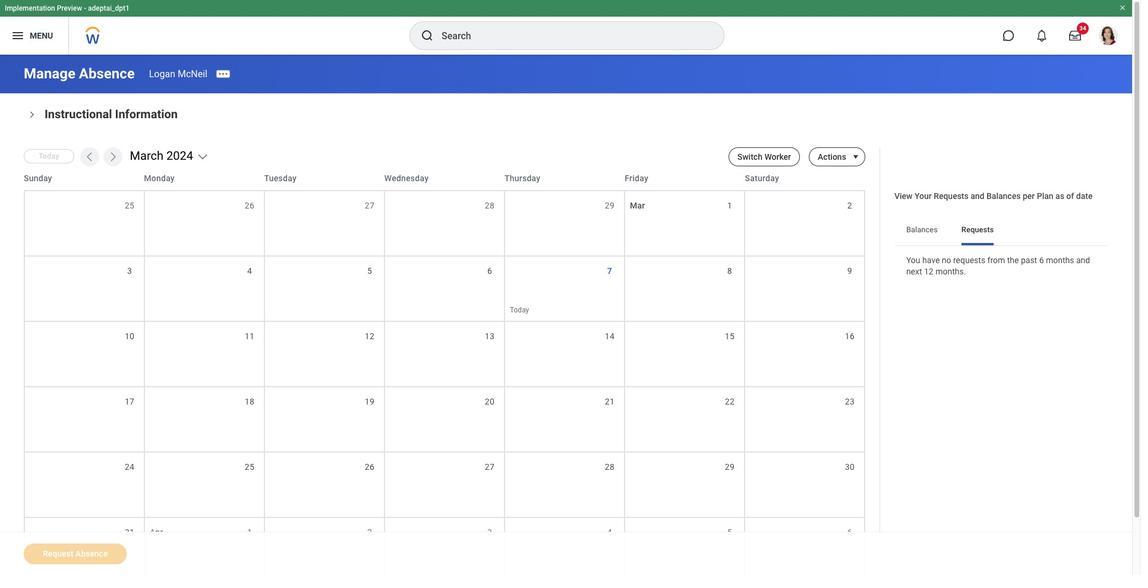Task type: locate. For each thing, give the bounding box(es) containing it.
balances up you
[[906, 225, 938, 234]]

today inside button
[[39, 152, 59, 161]]

1 row from the top
[[24, 166, 865, 190]]

1 horizontal spatial and
[[1076, 255, 1090, 265]]

notifications large image
[[1036, 30, 1048, 42]]

1 for apr
[[247, 528, 252, 537]]

1 horizontal spatial 1
[[727, 201, 732, 210]]

tab list containing balances
[[894, 217, 1109, 245]]

3 row from the top
[[24, 256, 865, 321]]

1 vertical spatial 26
[[365, 462, 374, 472]]

requests right your
[[934, 191, 969, 201]]

and left per
[[971, 191, 985, 201]]

implementation preview -   adeptai_dpt1
[[5, 4, 129, 12]]

2 vertical spatial 6
[[847, 528, 852, 537]]

26
[[245, 201, 254, 210], [365, 462, 374, 472]]

1 horizontal spatial today
[[510, 306, 529, 314]]

search image
[[420, 29, 434, 43]]

0 vertical spatial 2
[[847, 201, 852, 210]]

0 horizontal spatial and
[[971, 191, 985, 201]]

friday, march 1, 2024 cell
[[625, 191, 745, 256]]

1 inside cell
[[727, 201, 732, 210]]

information
[[115, 107, 178, 121]]

row containing 10
[[24, 321, 865, 386]]

1 horizontal spatial 6
[[847, 528, 852, 537]]

sunday column header
[[24, 172, 144, 184]]

2024
[[166, 149, 193, 163]]

1 vertical spatial 1
[[247, 528, 252, 537]]

row group
[[24, 190, 865, 575]]

34 button
[[1062, 23, 1089, 49]]

balances
[[987, 191, 1021, 201], [906, 225, 938, 234]]

next
[[906, 267, 922, 276]]

tab list
[[894, 217, 1109, 245]]

1 vertical spatial 28
[[605, 462, 615, 472]]

1 horizontal spatial 5
[[727, 528, 732, 537]]

12
[[924, 267, 934, 276], [365, 332, 374, 341]]

7
[[607, 266, 612, 276]]

31
[[125, 528, 134, 537]]

0 horizontal spatial 4
[[247, 266, 252, 276]]

2
[[847, 201, 852, 210], [367, 528, 372, 537]]

0 vertical spatial 26
[[245, 201, 254, 210]]

1 vertical spatial balances
[[906, 225, 938, 234]]

0 vertical spatial 6
[[1039, 255, 1044, 265]]

0 vertical spatial 12
[[924, 267, 934, 276]]

the
[[1007, 255, 1019, 265]]

no
[[942, 255, 951, 265]]

1 vertical spatial and
[[1076, 255, 1090, 265]]

1 for mar
[[727, 201, 732, 210]]

chevron down image
[[28, 108, 36, 122]]

-
[[84, 4, 86, 12]]

1 vertical spatial 12
[[365, 332, 374, 341]]

0 horizontal spatial 26
[[245, 201, 254, 210]]

27
[[365, 201, 374, 210], [485, 462, 495, 472]]

1 vertical spatial 6
[[487, 266, 492, 276]]

menu banner
[[0, 0, 1132, 55]]

0 horizontal spatial 1
[[247, 528, 252, 537]]

6 row from the top
[[24, 452, 865, 517]]

switch worker
[[737, 152, 791, 162]]

1 horizontal spatial 28
[[605, 462, 615, 472]]

5
[[367, 266, 372, 276], [727, 528, 732, 537]]

6
[[1039, 255, 1044, 265], [487, 266, 492, 276], [847, 528, 852, 537]]

4
[[247, 266, 252, 276], [607, 528, 612, 537]]

months.
[[936, 267, 966, 276]]

0 vertical spatial balances
[[987, 191, 1021, 201]]

1 horizontal spatial 27
[[485, 462, 495, 472]]

months
[[1046, 255, 1074, 265]]

as
[[1056, 191, 1064, 201]]

switch
[[737, 152, 763, 162]]

25
[[125, 201, 134, 210], [245, 462, 254, 472]]

4 row from the top
[[24, 321, 865, 386]]

1 vertical spatial 5
[[727, 528, 732, 537]]

6 inside you have no requests from the past 6 months and next 12 months.
[[1039, 255, 1044, 265]]

12 inside table
[[365, 332, 374, 341]]

0 vertical spatial 3
[[127, 266, 132, 276]]

1 inside cell
[[247, 528, 252, 537]]

29
[[605, 201, 615, 210], [725, 462, 735, 472]]

1 horizontal spatial 3
[[487, 528, 492, 537]]

0 horizontal spatial 12
[[365, 332, 374, 341]]

you
[[906, 255, 920, 265]]

manage
[[24, 65, 75, 82]]

0 horizontal spatial 3
[[127, 266, 132, 276]]

11
[[245, 332, 254, 341]]

close environment banner image
[[1119, 4, 1126, 11]]

28
[[485, 201, 495, 210], [605, 462, 615, 472]]

0 horizontal spatial 6
[[487, 266, 492, 276]]

1
[[727, 201, 732, 210], [247, 528, 252, 537]]

table
[[24, 166, 865, 575]]

march
[[130, 149, 163, 163]]

today inside cell
[[510, 306, 529, 314]]

table containing sunday
[[24, 166, 865, 575]]

1 vertical spatial 25
[[245, 462, 254, 472]]

0 horizontal spatial 5
[[367, 266, 372, 276]]

3
[[127, 266, 132, 276], [487, 528, 492, 537]]

0 horizontal spatial 28
[[485, 201, 495, 210]]

7 row from the top
[[24, 517, 865, 575]]

0 vertical spatial today
[[39, 152, 59, 161]]

0 horizontal spatial 29
[[605, 201, 615, 210]]

manage absence main content
[[0, 55, 1132, 575]]

logan
[[149, 68, 175, 79]]

monday, april 1, 2024 cell
[[145, 518, 265, 575]]

1 vertical spatial requests
[[962, 225, 994, 234]]

0 vertical spatial 5
[[367, 266, 372, 276]]

34
[[1080, 25, 1086, 32]]

19
[[365, 397, 374, 407]]

1 vertical spatial 4
[[607, 528, 612, 537]]

plan
[[1037, 191, 1054, 201]]

1 horizontal spatial 29
[[725, 462, 735, 472]]

requests up the requests
[[962, 225, 994, 234]]

21
[[605, 397, 615, 407]]

saturday
[[745, 174, 779, 183]]

1 vertical spatial 2
[[367, 528, 372, 537]]

0 vertical spatial 1
[[727, 201, 732, 210]]

row group containing 25
[[24, 190, 865, 575]]

monday column header
[[144, 172, 264, 184]]

today
[[39, 152, 59, 161], [510, 306, 529, 314]]

friday
[[625, 174, 648, 183]]

and
[[971, 191, 985, 201], [1076, 255, 1090, 265]]

0 vertical spatial and
[[971, 191, 985, 201]]

and right months
[[1076, 255, 1090, 265]]

23
[[845, 397, 855, 407]]

row
[[24, 166, 865, 190], [24, 190, 865, 256], [24, 256, 865, 321], [24, 321, 865, 386], [24, 386, 865, 452], [24, 452, 865, 517], [24, 517, 865, 575]]

from
[[988, 255, 1005, 265]]

march 2024
[[130, 149, 193, 163]]

adeptai_dpt1
[[88, 4, 129, 12]]

1 horizontal spatial 12
[[924, 267, 934, 276]]

balances left per
[[987, 191, 1021, 201]]

5 row from the top
[[24, 386, 865, 452]]

date
[[1076, 191, 1093, 201]]

0 horizontal spatial 25
[[125, 201, 134, 210]]

tuesday column header
[[264, 172, 384, 184]]

2 horizontal spatial 6
[[1039, 255, 1044, 265]]

requests
[[934, 191, 969, 201], [962, 225, 994, 234]]

0 horizontal spatial 27
[[365, 201, 374, 210]]

preview
[[57, 4, 82, 12]]

0 horizontal spatial balances
[[906, 225, 938, 234]]

0 vertical spatial 4
[[247, 266, 252, 276]]

row containing sunday
[[24, 166, 865, 190]]

0 horizontal spatial today
[[39, 152, 59, 161]]

0 vertical spatial 25
[[125, 201, 134, 210]]

2 row from the top
[[24, 190, 865, 256]]

1 vertical spatial 29
[[725, 462, 735, 472]]

1 horizontal spatial 25
[[245, 462, 254, 472]]

1 horizontal spatial balances
[[987, 191, 1021, 201]]

your
[[915, 191, 932, 201]]

1 vertical spatial today
[[510, 306, 529, 314]]



Task type: describe. For each thing, give the bounding box(es) containing it.
1 vertical spatial 27
[[485, 462, 495, 472]]

have
[[922, 255, 940, 265]]

0 vertical spatial 28
[[485, 201, 495, 210]]

logan mcneil
[[149, 68, 207, 79]]

18
[[245, 397, 254, 407]]

instructional information button
[[45, 107, 178, 121]]

saturday column header
[[745, 172, 865, 184]]

10
[[125, 332, 134, 341]]

20
[[485, 397, 495, 407]]

chevron left image
[[84, 151, 95, 163]]

row containing 24
[[24, 452, 865, 517]]

30
[[845, 462, 855, 472]]

wednesday
[[384, 174, 429, 183]]

view your requests and balances per plan as of date
[[894, 191, 1093, 201]]

apr
[[150, 528, 163, 537]]

0 horizontal spatial 2
[[367, 528, 372, 537]]

row containing 3
[[24, 256, 865, 321]]

tab list inside "manage absence" main content
[[894, 217, 1109, 245]]

mar
[[630, 201, 645, 210]]

1 horizontal spatial 4
[[607, 528, 612, 537]]

row containing 25
[[24, 190, 865, 256]]

menu button
[[0, 17, 69, 55]]

logan mcneil link
[[149, 68, 207, 79]]

monday
[[144, 174, 175, 183]]

justify image
[[11, 29, 25, 43]]

actions button
[[809, 147, 846, 166]]

and inside you have no requests from the past 6 months and next 12 months.
[[1076, 255, 1090, 265]]

chevron right image
[[107, 151, 119, 163]]

today button
[[24, 149, 74, 163]]

switch worker button
[[729, 147, 800, 166]]

requests
[[953, 255, 986, 265]]

thursday column header
[[505, 172, 625, 184]]

of
[[1067, 191, 1074, 201]]

actions
[[818, 152, 846, 162]]

12 inside you have no requests from the past 6 months and next 12 months.
[[924, 267, 934, 276]]

instructional
[[45, 107, 112, 121]]

1 horizontal spatial 26
[[365, 462, 374, 472]]

1 horizontal spatial 2
[[847, 201, 852, 210]]

absence
[[79, 65, 135, 82]]

wednesday column header
[[384, 172, 505, 184]]

24
[[125, 462, 134, 472]]

implementation
[[5, 4, 55, 12]]

0 vertical spatial 29
[[605, 201, 615, 210]]

instructional information
[[45, 107, 178, 121]]

row containing 17
[[24, 386, 865, 452]]

row inside table
[[24, 166, 865, 190]]

0 vertical spatial requests
[[934, 191, 969, 201]]

per
[[1023, 191, 1035, 201]]

22
[[725, 397, 735, 407]]

profile logan mcneil image
[[1099, 26, 1118, 48]]

menu
[[30, 31, 53, 40]]

14
[[605, 332, 615, 341]]

tuesday
[[264, 174, 297, 183]]

15
[[725, 332, 735, 341]]

today thursday, march 7, 2024 cell
[[505, 257, 625, 321]]

table inside "manage absence" main content
[[24, 166, 865, 575]]

13
[[485, 332, 495, 341]]

9
[[847, 266, 852, 276]]

friday column header
[[625, 172, 745, 184]]

16
[[845, 332, 855, 341]]

past
[[1021, 255, 1037, 265]]

row containing 31
[[24, 517, 865, 575]]

inbox large image
[[1069, 30, 1081, 42]]

thursday
[[505, 174, 541, 183]]

row group inside "manage absence" main content
[[24, 190, 865, 575]]

sunday
[[24, 174, 52, 183]]

0 vertical spatial 27
[[365, 201, 374, 210]]

chevron down image
[[197, 151, 209, 163]]

17
[[125, 397, 134, 407]]

worker
[[765, 152, 791, 162]]

manage absence
[[24, 65, 135, 82]]

view
[[894, 191, 913, 201]]

mcneil
[[178, 68, 207, 79]]

you have no requests from the past 6 months and next 12 months.
[[906, 255, 1092, 276]]

caret down image
[[849, 152, 863, 162]]

8
[[727, 266, 732, 276]]

1 vertical spatial 3
[[487, 528, 492, 537]]

Search Workday  search field
[[442, 23, 700, 49]]



Task type: vqa. For each thing, say whether or not it's contained in the screenshot.


